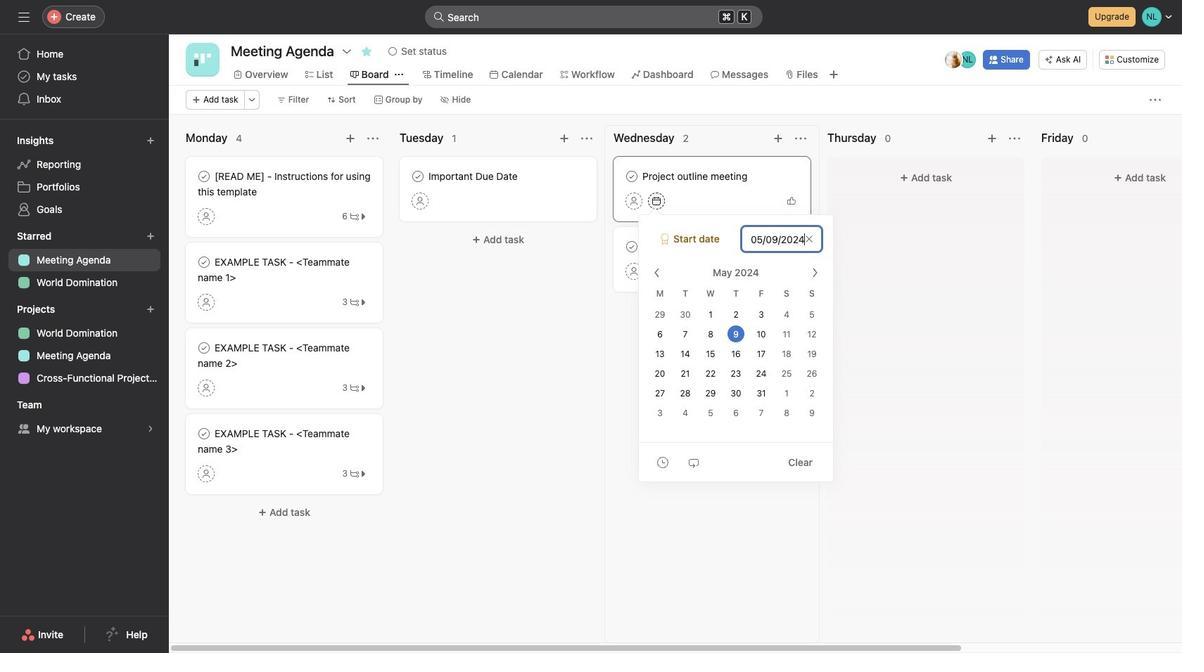 Task type: describe. For each thing, give the bounding box(es) containing it.
hide sidebar image
[[18, 11, 30, 23]]

add items to starred image
[[146, 232, 155, 241]]

mark complete checkbox for second more section actions image from the left add task icon
[[410, 168, 427, 185]]

add task image for third more section actions image from the right
[[345, 133, 356, 144]]

tab actions image
[[395, 70, 403, 79]]

add task image for 3rd more section actions image
[[987, 133, 998, 144]]

mark complete checkbox for add task icon for third more section actions image from the right
[[196, 168, 213, 185]]

Search tasks, projects, and more text field
[[425, 6, 763, 28]]

add tab image
[[828, 69, 839, 80]]

clear due date image
[[805, 235, 814, 244]]

starred element
[[0, 224, 169, 297]]

see details, my workspace image
[[146, 425, 155, 434]]

insights element
[[0, 128, 169, 224]]

next month image
[[809, 267, 821, 279]]

1 horizontal spatial more actions image
[[1150, 94, 1161, 106]]

0 horizontal spatial more actions image
[[247, 96, 256, 104]]

set to repeat image
[[688, 457, 700, 468]]

more section actions image
[[795, 133, 807, 144]]

Due date text field
[[742, 227, 822, 252]]

projects element
[[0, 297, 169, 393]]

remove from starred image
[[361, 46, 372, 57]]

add task image for second more section actions image from the left
[[559, 133, 570, 144]]

0 likes. click to like this task image
[[788, 197, 796, 206]]



Task type: vqa. For each thing, say whether or not it's contained in the screenshot.
SEARCH TASKS, PROJECTS, AND MORE TEXT FIELD
yes



Task type: locate. For each thing, give the bounding box(es) containing it.
add time image
[[657, 457, 669, 468]]

show options image
[[341, 46, 353, 57]]

2 horizontal spatial more section actions image
[[1009, 133, 1021, 144]]

add task image
[[773, 133, 784, 144], [987, 133, 998, 144]]

new project or portfolio image
[[146, 305, 155, 314]]

Mark complete checkbox
[[624, 168, 640, 185], [624, 239, 640, 255], [196, 254, 213, 271], [196, 340, 213, 357]]

1 more section actions image from the left
[[367, 133, 379, 144]]

add task image for more section actions icon
[[773, 133, 784, 144]]

0 horizontal spatial mark complete image
[[196, 254, 213, 271]]

add task image
[[345, 133, 356, 144], [559, 133, 570, 144]]

new insights image
[[146, 137, 155, 145]]

3 more section actions image from the left
[[1009, 133, 1021, 144]]

mark complete image for add task image for more section actions icon
[[624, 168, 640, 185]]

teams element
[[0, 393, 169, 443]]

previous month image
[[652, 267, 663, 279]]

2 horizontal spatial mark complete image
[[624, 168, 640, 185]]

board image
[[194, 51, 211, 68]]

global element
[[0, 34, 169, 119]]

1 horizontal spatial add task image
[[987, 133, 998, 144]]

2 add task image from the left
[[559, 133, 570, 144]]

1 horizontal spatial mark complete image
[[410, 168, 427, 185]]

0 horizontal spatial more section actions image
[[367, 133, 379, 144]]

1 horizontal spatial add task image
[[559, 133, 570, 144]]

None field
[[425, 6, 763, 28]]

more section actions image
[[367, 133, 379, 144], [581, 133, 593, 144], [1009, 133, 1021, 144]]

Mark complete checkbox
[[196, 168, 213, 185], [410, 168, 427, 185], [196, 426, 213, 443]]

mark complete image
[[196, 168, 213, 185], [624, 239, 640, 255], [196, 340, 213, 357], [196, 426, 213, 443]]

prominent image
[[434, 11, 445, 23]]

2 more section actions image from the left
[[581, 133, 593, 144]]

1 horizontal spatial more section actions image
[[581, 133, 593, 144]]

mark complete image for second more section actions image from the left add task icon
[[410, 168, 427, 185]]

1 add task image from the left
[[773, 133, 784, 144]]

2 add task image from the left
[[987, 133, 998, 144]]

1 add task image from the left
[[345, 133, 356, 144]]

0 horizontal spatial add task image
[[773, 133, 784, 144]]

0 horizontal spatial add task image
[[345, 133, 356, 144]]

mark complete image
[[410, 168, 427, 185], [624, 168, 640, 185], [196, 254, 213, 271]]

more actions image
[[1150, 94, 1161, 106], [247, 96, 256, 104]]



